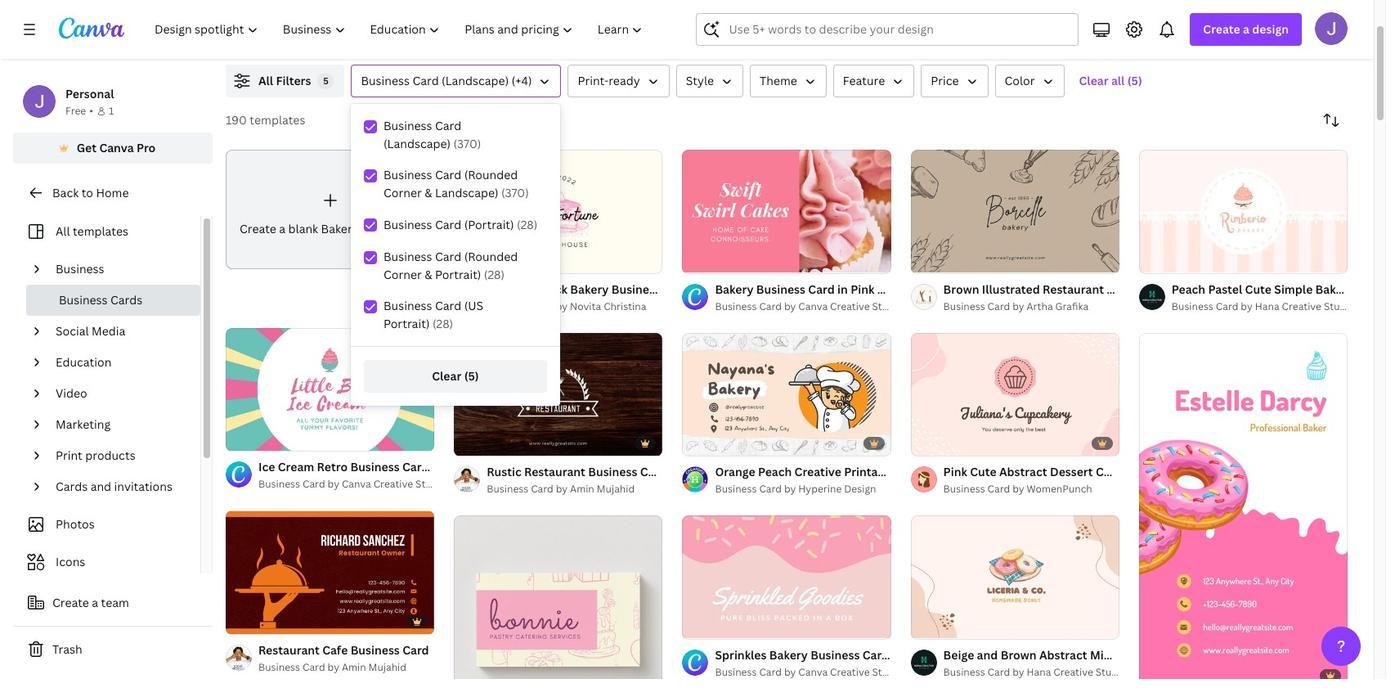 Task type: vqa. For each thing, say whether or not it's contained in the screenshot.
the Create to the bottom
yes



Task type: locate. For each thing, give the bounding box(es) containing it.
0 horizontal spatial pink
[[487, 281, 511, 297]]

templates for 190 templates
[[250, 112, 305, 128]]

2 horizontal spatial (28)
[[517, 217, 538, 232]]

(370) up (portrait)
[[501, 185, 529, 200]]

1 for brown illustrated restaurant bakery business card
[[922, 253, 927, 266]]

creative inside orange peach creative printable catering business card business card by hyperine design
[[795, 464, 842, 479]]

bakery for restaurant
[[1107, 281, 1146, 297]]

0 horizontal spatial style
[[686, 73, 714, 88]]

a left design
[[1243, 21, 1250, 37]]

0 vertical spatial (28)
[[517, 217, 538, 232]]

0 horizontal spatial a
[[92, 595, 98, 610]]

of for sprinkles bakery business card in pink yellow cute style
[[701, 619, 710, 631]]

0 vertical spatial &
[[425, 185, 432, 200]]

clear down business card (us portrait)
[[432, 368, 462, 384]]

(28)
[[517, 217, 538, 232], [484, 267, 505, 282], [433, 316, 453, 331]]

amin down restaurant cafe business card link
[[342, 660, 366, 674]]

clear (5)
[[432, 368, 479, 384]]

products
[[85, 447, 135, 463]]

orange peach creative printable catering business card business card by hyperine design
[[715, 464, 1027, 496]]

canva inside sprinkles bakery business card in pink yellow cute style business card by canva creative studio
[[799, 665, 828, 679]]

1 horizontal spatial hana
[[1256, 299, 1280, 313]]

business inside 'peach pastel cute simple bakery busin business card by hana creative studio'
[[1172, 299, 1214, 313]]

sprinkles bakery business card in pink yellow cute style image
[[683, 516, 891, 638]]

0 horizontal spatial clear
[[432, 368, 462, 384]]

a left "blank"
[[279, 221, 286, 236]]

pink inside pink cute abstract dessert cupcake business card business card by womenpunch
[[944, 464, 968, 479]]

corner for business card (rounded corner & landscape)
[[384, 185, 422, 200]]

of for pink cute abstract dessert cupcake business card
[[929, 436, 938, 448]]

0 vertical spatial all
[[259, 73, 273, 88]]

1 horizontal spatial restaurant
[[524, 464, 586, 479]]

1 vertical spatial business card by hana creative studio link
[[944, 664, 1127, 679]]

0 horizontal spatial business card by amin mujahid link
[[259, 659, 429, 676]]

create left "blank"
[[240, 221, 276, 236]]

for
[[419, 4, 438, 22]]

& for landscape)
[[425, 185, 432, 200]]

brown inside beige and brown abstract minimalist donuts business card business card by hana creative studio
[[1001, 647, 1037, 662]]

2 (rounded from the top
[[464, 249, 518, 264]]

2 vertical spatial business card by canva creative studio link
[[715, 664, 904, 679]]

& inside business card (rounded corner & portrait)
[[425, 267, 432, 282]]

2 for peach pastel cute simple bakery busin
[[1169, 253, 1174, 266]]

0 vertical spatial (5)
[[1128, 73, 1143, 88]]

1 vertical spatial clear
[[432, 368, 462, 384]]

card
[[413, 73, 439, 88], [435, 118, 462, 133], [435, 167, 462, 182], [435, 217, 462, 232], [413, 221, 440, 236], [435, 249, 462, 264], [664, 281, 690, 297], [1200, 281, 1227, 297], [435, 298, 462, 313], [531, 299, 554, 313], [759, 299, 782, 313], [988, 299, 1010, 313], [1216, 299, 1239, 313], [640, 464, 667, 479], [1001, 464, 1027, 479], [1199, 464, 1225, 479], [303, 477, 325, 491], [531, 482, 554, 496], [759, 482, 782, 496], [988, 482, 1010, 496], [403, 642, 429, 658], [863, 647, 889, 662], [1247, 647, 1273, 662], [303, 660, 325, 674], [759, 665, 782, 679], [988, 665, 1010, 679]]

by inside rustic restaurant business card business card by amin mujahid
[[556, 482, 568, 496]]

amin down rustic restaurant business card link
[[570, 482, 595, 496]]

2 vertical spatial pink
[[905, 647, 929, 662]]

corner up business card (us portrait)
[[384, 267, 422, 282]]

business inside business card (landscape) (370)
[[384, 118, 432, 133]]

trash
[[52, 641, 82, 657]]

1 corner from the top
[[384, 185, 422, 200]]

out
[[268, 4, 289, 22]]

peach up business card by hyperine design link
[[758, 464, 792, 479]]

1 of 2 for peach pastel cute simple bakery busin
[[1151, 253, 1174, 266]]

business card by hana creative studio link down beige
[[944, 664, 1127, 679]]

pink inside sprinkles bakery business card in pink yellow cute style business card by canva creative studio
[[905, 647, 929, 662]]

by inside pink and black bakery business card business card by novita christina
[[556, 299, 568, 313]]

(+4)
[[512, 73, 532, 88]]

(5) down (us at the left of the page
[[464, 368, 479, 384]]

cards
[[110, 292, 143, 308], [56, 479, 88, 494]]

1 horizontal spatial (370)
[[501, 185, 529, 200]]

clear left the all
[[1079, 73, 1109, 88]]

Sort by button
[[1315, 104, 1348, 137]]

a inside create a design dropdown button
[[1243, 21, 1250, 37]]

templates down all filters
[[250, 112, 305, 128]]

peach pastel cute simple bakery busin business card by hana creative studio
[[1172, 281, 1387, 313]]

1 horizontal spatial amin
[[570, 482, 595, 496]]

studio inside 'peach pastel cute simple bakery busin business card by hana creative studio'
[[1324, 299, 1355, 313]]

1 vertical spatial restaurant
[[524, 464, 586, 479]]

1 horizontal spatial create
[[240, 221, 276, 236]]

business card (landscape) (370)
[[384, 118, 481, 151]]

and left black
[[514, 281, 535, 297]]

2
[[712, 253, 717, 266], [941, 253, 946, 266], [1169, 253, 1174, 266], [255, 431, 260, 444], [484, 436, 489, 448], [941, 436, 946, 448], [255, 614, 260, 627], [712, 619, 717, 631], [941, 619, 946, 631]]

2 horizontal spatial pink
[[944, 464, 968, 479]]

(370)
[[454, 136, 481, 151], [501, 185, 529, 200]]

1 of 2
[[694, 253, 717, 266], [922, 253, 946, 266], [1151, 253, 1174, 266], [237, 431, 260, 444], [466, 436, 489, 448], [922, 436, 946, 448], [237, 614, 260, 627], [694, 619, 717, 631], [922, 619, 946, 631]]

0 vertical spatial pink
[[487, 281, 511, 297]]

1 vertical spatial peach
[[758, 464, 792, 479]]

clear all (5)
[[1079, 73, 1143, 88]]

brown right beige
[[1001, 647, 1037, 662]]

1 horizontal spatial (5)
[[1128, 73, 1143, 88]]

pink up the 'business card by womenpunch' link
[[944, 464, 968, 479]]

business cards
[[59, 292, 143, 308]]

portrait) up the clear (5) button
[[384, 316, 430, 331]]

creative inside 'peach pastel cute simple bakery busin business card by hana creative studio'
[[1282, 299, 1322, 313]]

style right beige
[[1000, 647, 1029, 662]]

(rounded for portrait)
[[464, 249, 518, 264]]

and down the print products
[[90, 479, 111, 494]]

bakery inside create a blank bakery business card element
[[321, 221, 359, 236]]

business card by amin mujahid link for restaurant
[[487, 481, 663, 497]]

templates inside all templates link
[[73, 223, 128, 239]]

style
[[686, 73, 714, 88], [1000, 647, 1029, 662]]

(5) inside the clear (5) button
[[464, 368, 479, 384]]

print-ready
[[578, 73, 640, 88]]

cute up the 'business card by womenpunch' link
[[970, 464, 997, 479]]

corner for business card (rounded corner & portrait)
[[384, 267, 422, 282]]

social media
[[56, 323, 125, 339]]

1 for restaurant cafe business card
[[237, 614, 242, 627]]

of for peach pastel cute simple bakery busin
[[1158, 253, 1167, 266]]

business card (us portrait)
[[384, 298, 484, 331]]

home
[[96, 185, 129, 200]]

templates left you
[[856, 4, 919, 22]]

1 horizontal spatial business card by amin mujahid link
[[487, 481, 663, 497]]

0 vertical spatial portrait)
[[435, 267, 481, 282]]

icons link
[[23, 546, 191, 578]]

all
[[259, 73, 273, 88], [56, 223, 70, 239]]

1 vertical spatial create
[[240, 221, 276, 236]]

0 vertical spatial style
[[686, 73, 714, 88]]

& inside the business card (rounded corner & landscape)
[[425, 185, 432, 200]]

1 of 2 for rustic restaurant business card
[[466, 436, 489, 448]]

a inside create a team button
[[92, 595, 98, 610]]

beige and brown abstract minimalist donuts business card image
[[911, 516, 1120, 638]]

1 vertical spatial &
[[425, 267, 432, 282]]

(28) down (portrait)
[[484, 267, 505, 282]]

1 of 2 link for peach pastel cute simple bakery busin
[[1139, 150, 1348, 273]]

(370) up the business card (rounded corner & landscape) at top
[[454, 136, 481, 151]]

corner inside business card (rounded corner & portrait)
[[384, 267, 422, 282]]

studio inside beige and brown abstract minimalist donuts business card business card by hana creative studio
[[1096, 665, 1127, 679]]

and for pink
[[514, 281, 535, 297]]

business card (portrait) (28)
[[384, 217, 538, 232]]

peach left pastel
[[1172, 281, 1206, 297]]

sprinkles
[[715, 647, 767, 662]]

orange
[[715, 464, 756, 479]]

1 vertical spatial all
[[56, 223, 70, 239]]

brown left illustrated
[[944, 281, 980, 297]]

& left landscape)
[[425, 185, 432, 200]]

cute inside pink cute abstract dessert cupcake business card business card by womenpunch
[[970, 464, 997, 479]]

1 vertical spatial abstract
[[1040, 647, 1088, 662]]

0 horizontal spatial peach
[[758, 464, 792, 479]]

business card by novita christina link
[[487, 298, 663, 315]]

(rounded down (portrait)
[[464, 249, 518, 264]]

baking
[[250, 25, 291, 43]]

1 vertical spatial (28)
[[484, 267, 505, 282]]

0 vertical spatial business card by amin mujahid link
[[487, 481, 663, 497]]

bakery inside pink and black bakery business card business card by novita christina
[[570, 281, 609, 297]]

all left "filters" at left
[[259, 73, 273, 88]]

& up business card (us portrait)
[[425, 267, 432, 282]]

restaurant cafe business card image
[[226, 511, 435, 634]]

abstract
[[1000, 464, 1048, 479], [1040, 647, 1088, 662]]

brown inside 'brown illustrated restaurant bakery business card business card by artha grafika'
[[944, 281, 980, 297]]

personalize
[[975, 4, 1047, 22]]

2 vertical spatial templates
[[73, 223, 128, 239]]

card inside business card (us portrait)
[[435, 298, 462, 313]]

(landscape) inside business card (landscape) (370)
[[384, 136, 451, 151]]

by inside 'brown illustrated restaurant bakery business card business card by artha grafika'
[[1013, 299, 1025, 313]]

2 vertical spatial (28)
[[433, 316, 453, 331]]

create left design
[[1204, 21, 1241, 37]]

1 horizontal spatial business card by hana creative studio link
[[1172, 298, 1355, 315]]

0 vertical spatial a
[[1243, 21, 1250, 37]]

amin for restaurant
[[570, 482, 595, 496]]

hana down peach pastel cute simple bakery busin link
[[1256, 299, 1280, 313]]

marketing
[[56, 416, 111, 432]]

to right out
[[292, 4, 306, 22]]

portrait) inside business card (us portrait)
[[384, 316, 430, 331]]

to right back
[[82, 185, 93, 200]]

clear (5) button
[[364, 360, 547, 393]]

(landscape) left the (+4)
[[442, 73, 509, 88]]

(rounded inside the business card (rounded corner & landscape)
[[464, 167, 518, 182]]

0 vertical spatial (landscape)
[[442, 73, 509, 88]]

0 vertical spatial business card by canva creative studio link
[[715, 298, 904, 315]]

1 for peach pastel cute simple bakery busin
[[1151, 253, 1156, 266]]

0 horizontal spatial restaurant
[[259, 642, 320, 658]]

mujahid inside restaurant cafe business card business card by amin mujahid
[[369, 660, 407, 674]]

1 of 2 link for restaurant cafe business card
[[226, 511, 435, 634]]

1 vertical spatial business card by amin mujahid link
[[259, 659, 429, 676]]

•
[[89, 104, 93, 118]]

creative inside beige and brown abstract minimalist donuts business card business card by hana creative studio
[[1054, 665, 1094, 679]]

0 vertical spatial abstract
[[1000, 464, 1048, 479]]

create for create a team
[[52, 595, 89, 610]]

corner inside the business card (rounded corner & landscape)
[[384, 185, 422, 200]]

pink colorful cute bakery shop business card image
[[1139, 333, 1348, 679]]

business card by hana creative studio link down simple
[[1172, 298, 1355, 315]]

to right baking at the top left of page
[[295, 25, 308, 43]]

2 for sprinkles bakery business card in pink yellow cute style
[[712, 619, 717, 631]]

back to home link
[[13, 177, 213, 209]]

by inside orange peach creative printable catering business card business card by hyperine design
[[784, 482, 796, 496]]

and right beige
[[977, 647, 998, 662]]

0 horizontal spatial (5)
[[464, 368, 479, 384]]

restaurant left cafe
[[259, 642, 320, 658]]

0 vertical spatial cute
[[1246, 281, 1272, 297]]

pink inside pink and black bakery business card business card by novita christina
[[487, 281, 511, 297]]

restaurant inside rustic restaurant business card business card by amin mujahid
[[524, 464, 586, 479]]

portrait)
[[435, 267, 481, 282], [384, 316, 430, 331]]

abstract inside pink cute abstract dessert cupcake business card business card by womenpunch
[[1000, 464, 1048, 479]]

cute right pastel
[[1246, 281, 1272, 297]]

0 horizontal spatial (28)
[[433, 316, 453, 331]]

1 horizontal spatial and
[[514, 281, 535, 297]]

amin inside restaurant cafe business card business card by amin mujahid
[[342, 660, 366, 674]]

business
[[606, 4, 661, 22]]

amin inside rustic restaurant business card business card by amin mujahid
[[570, 482, 595, 496]]

mujahid
[[597, 482, 635, 496], [369, 660, 407, 674]]

0 horizontal spatial portrait)
[[384, 316, 430, 331]]

creative inside sprinkles bakery business card in pink yellow cute style business card by canva creative studio
[[830, 665, 870, 679]]

business card by amin mujahid link down 'rustic'
[[487, 481, 663, 497]]

1 vertical spatial brown
[[1001, 647, 1037, 662]]

color button
[[995, 65, 1065, 97]]

theme button
[[750, 65, 827, 97]]

create for create a design
[[1204, 21, 1241, 37]]

of for restaurant cafe business card
[[244, 614, 253, 627]]

0 horizontal spatial templates
[[73, 223, 128, 239]]

0 vertical spatial templates
[[856, 4, 919, 22]]

and inside beige and brown abstract minimalist donuts business card business card by hana creative studio
[[977, 647, 998, 662]]

jacob simon image
[[1315, 12, 1348, 45]]

5 filter options selected element
[[318, 73, 334, 89]]

1 horizontal spatial cards
[[110, 292, 143, 308]]

clear for clear all (5)
[[1079, 73, 1109, 88]]

business card by canva creative studio for business card by canva creative studio link to the middle
[[259, 477, 447, 491]]

create
[[1204, 21, 1241, 37], [240, 221, 276, 236], [52, 595, 89, 610]]

free •
[[65, 104, 93, 118]]

1 of 2 link for brown illustrated restaurant bakery business card
[[911, 150, 1120, 273]]

0 vertical spatial (rounded
[[464, 167, 518, 182]]

1 vertical spatial (5)
[[464, 368, 479, 384]]

business card (rounded corner & landscape)
[[384, 167, 518, 200]]

1 horizontal spatial portrait)
[[435, 267, 481, 282]]

0 horizontal spatial and
[[90, 479, 111, 494]]

pink and black bakery business card image
[[454, 150, 663, 273]]

top level navigation element
[[144, 13, 657, 46]]

2 horizontal spatial and
[[977, 647, 998, 662]]

2 for brown illustrated restaurant bakery business card
[[941, 253, 946, 266]]

1 horizontal spatial pink
[[905, 647, 929, 662]]

(rounded up landscape)
[[464, 167, 518, 182]]

cute inside sprinkles bakery business card in pink yellow cute style business card by canva creative studio
[[971, 647, 997, 662]]

1 (rounded from the top
[[464, 167, 518, 182]]

clear
[[1079, 73, 1109, 88], [432, 368, 462, 384]]

0 horizontal spatial hana
[[1027, 665, 1052, 679]]

cards down print
[[56, 479, 88, 494]]

mujahid down rustic restaurant business card link
[[597, 482, 635, 496]]

business card by canva creative studio link
[[715, 298, 904, 315], [259, 476, 447, 493], [715, 664, 904, 679]]

pink cute abstract dessert cupcake business card business card by womenpunch
[[944, 464, 1225, 496]]

create inside dropdown button
[[1204, 21, 1241, 37]]

hana down beige and brown abstract minimalist donuts business card link
[[1027, 665, 1052, 679]]

1 vertical spatial business card by canva creative studio
[[259, 477, 447, 491]]

all down back
[[56, 223, 70, 239]]

(landscape) for (+4)
[[442, 73, 509, 88]]

1 vertical spatial templates
[[250, 112, 305, 128]]

peach inside orange peach creative printable catering business card business card by hyperine design
[[758, 464, 792, 479]]

1 of 2 for restaurant cafe business card
[[237, 614, 260, 627]]

mujahid down restaurant cafe business card link
[[369, 660, 407, 674]]

1 horizontal spatial all
[[259, 73, 273, 88]]

1 for beige and brown abstract minimalist donuts business card
[[922, 619, 927, 631]]

a inside create a blank bakery business card element
[[279, 221, 286, 236]]

0 horizontal spatial create
[[52, 595, 89, 610]]

abstract up the 'business card by womenpunch' link
[[1000, 464, 1048, 479]]

rustic restaurant business card image
[[454, 333, 663, 456]]

abstract left minimalist
[[1040, 647, 1088, 662]]

0 horizontal spatial business card by hana creative studio link
[[944, 664, 1127, 679]]

0 vertical spatial corner
[[384, 185, 422, 200]]

restaurant cafe business card business card by amin mujahid
[[259, 642, 429, 674]]

studio inside sprinkles bakery business card in pink yellow cute style business card by canva creative studio
[[872, 665, 904, 679]]

canva inside button
[[99, 140, 134, 155]]

and inside pink and black bakery business card business card by novita christina
[[514, 281, 535, 297]]

create a blank bakery business card link
[[226, 150, 440, 269]]

rustic restaurant business card business card by amin mujahid
[[487, 464, 667, 496]]

2 vertical spatial and
[[977, 647, 998, 662]]

1 vertical spatial a
[[279, 221, 286, 236]]

portrait) up (us at the left of the page
[[435, 267, 481, 282]]

templates down "back to home"
[[73, 223, 128, 239]]

style inside button
[[686, 73, 714, 88]]

1 vertical spatial corner
[[384, 267, 422, 282]]

pink right in on the bottom right of page
[[905, 647, 929, 662]]

a left team
[[92, 595, 98, 610]]

restaurant right 'rustic'
[[524, 464, 586, 479]]

bakery
[[321, 221, 359, 236], [570, 281, 609, 297], [1107, 281, 1146, 297], [1316, 281, 1354, 297], [770, 647, 808, 662]]

pink cute abstract dessert cupcake business card link
[[944, 463, 1225, 481]]

2 vertical spatial a
[[92, 595, 98, 610]]

1 vertical spatial (landscape)
[[384, 136, 451, 151]]

2 corner from the top
[[384, 267, 422, 282]]

business card by amin mujahid link down cafe
[[259, 659, 429, 676]]

0 vertical spatial brown
[[944, 281, 980, 297]]

restaurant
[[1043, 281, 1104, 297], [524, 464, 586, 479], [259, 642, 320, 658]]

of for beige and brown abstract minimalist donuts business card
[[929, 619, 938, 631]]

cards and invitations
[[56, 479, 172, 494]]

bakery inside 'brown illustrated restaurant bakery business card business card by artha grafika'
[[1107, 281, 1146, 297]]

2 for rustic restaurant business card
[[484, 436, 489, 448]]

0 horizontal spatial brown
[[944, 281, 980, 297]]

peach
[[1172, 281, 1206, 297], [758, 464, 792, 479]]

2 horizontal spatial create
[[1204, 21, 1241, 37]]

0 horizontal spatial mujahid
[[369, 660, 407, 674]]

2 horizontal spatial a
[[1243, 21, 1250, 37]]

1 for sprinkles bakery business card in pink yellow cute style
[[694, 619, 699, 631]]

restaurant up grafika
[[1043, 281, 1104, 297]]

portrait) inside business card (rounded corner & portrait)
[[435, 267, 481, 282]]

0 vertical spatial business card by hana creative studio link
[[1172, 298, 1355, 315]]

1 horizontal spatial business card by canva creative studio
[[715, 299, 904, 313]]

pink
[[487, 281, 511, 297], [944, 464, 968, 479], [905, 647, 929, 662]]

a
[[1243, 21, 1250, 37], [279, 221, 286, 236], [92, 595, 98, 610]]

of
[[701, 253, 710, 266], [929, 253, 938, 266], [1158, 253, 1167, 266], [244, 431, 253, 444], [473, 436, 482, 448], [929, 436, 938, 448], [244, 614, 253, 627], [701, 619, 710, 631], [929, 619, 938, 631]]

0 vertical spatial clear
[[1079, 73, 1109, 88]]

0 vertical spatial hana
[[1256, 299, 1280, 313]]

1 vertical spatial (rounded
[[464, 249, 518, 264]]

cards down the business link
[[110, 292, 143, 308]]

1 vertical spatial and
[[90, 479, 111, 494]]

1 horizontal spatial mujahid
[[597, 482, 635, 496]]

all templates
[[56, 223, 128, 239]]

2 horizontal spatial templates
[[856, 4, 919, 22]]

cute
[[1246, 281, 1272, 297], [970, 464, 997, 479], [971, 647, 997, 662]]

1 horizontal spatial templates
[[250, 112, 305, 128]]

clear for clear (5)
[[432, 368, 462, 384]]

create a team button
[[13, 587, 213, 619]]

create inside button
[[52, 595, 89, 610]]

business
[[361, 73, 410, 88], [384, 118, 432, 133], [384, 167, 432, 182], [384, 217, 432, 232], [362, 221, 410, 236], [384, 249, 432, 264], [56, 261, 104, 277], [612, 281, 661, 297], [1148, 281, 1198, 297], [59, 292, 108, 308], [384, 298, 432, 313], [487, 299, 529, 313], [715, 299, 757, 313], [944, 299, 985, 313], [1172, 299, 1214, 313], [588, 464, 638, 479], [949, 464, 998, 479], [1147, 464, 1196, 479], [259, 477, 300, 491], [487, 482, 529, 496], [715, 482, 757, 496], [944, 482, 985, 496], [351, 642, 400, 658], [811, 647, 860, 662], [1195, 647, 1244, 662], [259, 660, 300, 674], [715, 665, 757, 679], [944, 665, 985, 679]]

business card by canva creative studio
[[715, 299, 904, 313], [259, 477, 447, 491]]

business card by hana creative studio link for cute
[[1172, 298, 1355, 315]]

amin
[[570, 482, 595, 496], [342, 660, 366, 674]]

1 vertical spatial (370)
[[501, 185, 529, 200]]

1 horizontal spatial clear
[[1079, 73, 1109, 88]]

create a blank bakery business card element
[[226, 150, 440, 269]]

0 horizontal spatial cards
[[56, 479, 88, 494]]

cute right yellow at bottom right
[[971, 647, 997, 662]]

pink and black bakery business card link
[[487, 280, 690, 298]]

2 & from the top
[[425, 267, 432, 282]]

a for blank
[[279, 221, 286, 236]]

pink left black
[[487, 281, 511, 297]]

perfection.
[[311, 25, 381, 43]]

in
[[892, 647, 903, 662]]

(rounded inside business card (rounded corner & portrait)
[[464, 249, 518, 264]]

(28) up clear (5) in the bottom of the page
[[433, 316, 453, 331]]

(landscape) for (370)
[[384, 136, 451, 151]]

create down icons
[[52, 595, 89, 610]]

(28) right (portrait)
[[517, 217, 538, 232]]

0 vertical spatial and
[[514, 281, 535, 297]]

0 vertical spatial peach
[[1172, 281, 1206, 297]]

(landscape) up the business card (rounded corner & landscape) at top
[[384, 136, 451, 151]]

mujahid inside rustic restaurant business card business card by amin mujahid
[[597, 482, 635, 496]]

a for design
[[1243, 21, 1250, 37]]

mujahid for cafe
[[369, 660, 407, 674]]

1 vertical spatial portrait)
[[384, 316, 430, 331]]

0 horizontal spatial amin
[[342, 660, 366, 674]]

corner left landscape)
[[384, 185, 422, 200]]

(5) right the all
[[1128, 73, 1143, 88]]

(landscape) inside business card (landscape) (+4) button
[[442, 73, 509, 88]]

0 horizontal spatial all
[[56, 223, 70, 239]]

you
[[923, 4, 946, 22]]

(28) for (us
[[433, 316, 453, 331]]

1 vertical spatial cards
[[56, 479, 88, 494]]

cafe
[[322, 642, 348, 658]]

0 vertical spatial mujahid
[[597, 482, 635, 496]]

style down "ideas"
[[686, 73, 714, 88]]

1 & from the top
[[425, 185, 432, 200]]

& for portrait)
[[425, 267, 432, 282]]

by inside restaurant cafe business card business card by amin mujahid
[[328, 660, 339, 674]]

1 vertical spatial hana
[[1027, 665, 1052, 679]]

None search field
[[697, 13, 1079, 46]]

0 vertical spatial business card by canva creative studio
[[715, 299, 904, 313]]

bakery catering business card in yellow pink cute illustrative dessert pastry line art image
[[454, 515, 663, 679]]

1 vertical spatial mujahid
[[369, 660, 407, 674]]

2 for beige and brown abstract minimalist donuts business card
[[941, 619, 946, 631]]



Task type: describe. For each thing, give the bounding box(es) containing it.
amin for cafe
[[342, 660, 366, 674]]

like
[[226, 25, 247, 43]]

templates for all templates
[[73, 223, 128, 239]]

business card by hana creative studio link for brown
[[944, 664, 1127, 679]]

print-ready button
[[568, 65, 670, 97]]

0 vertical spatial cards
[[110, 292, 143, 308]]

templates inside reach out to hungry appetites for tasty pastries with bakery business card ideas from free printable templates you can personalize like baking to perfection.
[[856, 4, 919, 22]]

2 for restaurant cafe business card
[[255, 614, 260, 627]]

hana inside 'peach pastel cute simple bakery busin business card by hana creative studio'
[[1256, 299, 1280, 313]]

1 vertical spatial business card by canva creative studio link
[[259, 476, 447, 493]]

design
[[844, 482, 877, 496]]

bakery business card in pink and white feminine photo-centric style image
[[683, 150, 891, 273]]

beige and brown abstract minimalist donuts business card business card by hana creative studio
[[944, 647, 1273, 679]]

from
[[733, 4, 763, 22]]

business card (landscape) (+4) button
[[351, 65, 562, 97]]

(5) inside clear all (5) button
[[1128, 73, 1143, 88]]

5
[[323, 74, 329, 87]]

by inside beige and brown abstract minimalist donuts business card business card by hana creative studio
[[1013, 665, 1025, 679]]

business inside business card (us portrait)
[[384, 298, 432, 313]]

busin
[[1357, 281, 1387, 297]]

bakery
[[561, 4, 603, 22]]

1 of 2 for beige and brown abstract minimalist donuts business card
[[922, 619, 946, 631]]

peach inside 'peach pastel cute simple bakery busin business card by hana creative studio'
[[1172, 281, 1206, 297]]

ideas
[[696, 4, 729, 22]]

business card by canva creative studio for business card by canva creative studio link related to bakery business card in pink and white feminine photo-centric style
[[715, 299, 904, 313]]

donuts
[[1152, 647, 1192, 662]]

cupcake
[[1096, 464, 1144, 479]]

cards and invitations link
[[49, 471, 191, 502]]

by inside pink cute abstract dessert cupcake business card business card by womenpunch
[[1013, 482, 1025, 496]]

education link
[[49, 347, 191, 378]]

ready
[[609, 73, 640, 88]]

ice cream retro business card in pink teal yellow modern illustrative style image
[[226, 328, 435, 451]]

card inside button
[[413, 73, 439, 88]]

peach pastel cute simple bakery business card image
[[1139, 150, 1348, 273]]

business inside business card (rounded corner & portrait)
[[384, 249, 432, 264]]

card inside 'peach pastel cute simple bakery busin business card by hana creative studio'
[[1216, 299, 1239, 313]]

1 of 2 for sprinkles bakery business card in pink yellow cute style
[[694, 619, 717, 631]]

photos
[[56, 516, 95, 532]]

beige and brown abstract minimalist donuts business card link
[[944, 646, 1273, 664]]

1 of 2 link for rustic restaurant business card
[[454, 333, 663, 456]]

a for team
[[92, 595, 98, 610]]

all for all filters
[[259, 73, 273, 88]]

with
[[530, 4, 557, 22]]

all
[[1112, 73, 1125, 88]]

beige
[[944, 647, 975, 662]]

bakery for black
[[570, 281, 609, 297]]

personal
[[65, 86, 114, 101]]

style inside sprinkles bakery business card in pink yellow cute style business card by canva creative studio
[[1000, 647, 1029, 662]]

restaurant inside restaurant cafe business card business card by amin mujahid
[[259, 642, 320, 658]]

business inside the business card (rounded corner & landscape)
[[384, 167, 432, 182]]

pink cute abstract dessert cupcake business card image
[[911, 333, 1120, 456]]

hyperine
[[799, 482, 842, 496]]

social
[[56, 323, 89, 339]]

feature button
[[834, 65, 915, 97]]

hana inside beige and brown abstract minimalist donuts business card business card by hana creative studio
[[1027, 665, 1052, 679]]

get canva pro
[[77, 140, 156, 155]]

price
[[931, 73, 959, 88]]

womenpunch
[[1027, 482, 1093, 496]]

style button
[[676, 65, 744, 97]]

illustrated
[[982, 281, 1040, 297]]

restaurant cafe business card link
[[259, 641, 429, 659]]

appetites
[[356, 4, 416, 22]]

business card by artha grafika link
[[944, 298, 1120, 315]]

and for beige
[[977, 647, 998, 662]]

printable
[[795, 4, 853, 22]]

all for all templates
[[56, 223, 70, 239]]

design
[[1253, 21, 1289, 37]]

video
[[56, 385, 87, 401]]

business inside button
[[361, 73, 410, 88]]

create a design button
[[1191, 13, 1302, 46]]

all templates link
[[23, 216, 191, 247]]

landscape)
[[435, 185, 499, 200]]

restaurant inside 'brown illustrated restaurant bakery business card business card by artha grafika'
[[1043, 281, 1104, 297]]

free
[[65, 104, 86, 118]]

grafika
[[1056, 299, 1089, 313]]

of for brown illustrated restaurant bakery business card
[[929, 253, 938, 266]]

of for rustic restaurant business card
[[473, 436, 482, 448]]

create for create a blank bakery business card
[[240, 221, 276, 236]]

artha
[[1027, 299, 1053, 313]]

pink for pink and black bakery business card
[[487, 281, 511, 297]]

dessert
[[1050, 464, 1093, 479]]

cute inside 'peach pastel cute simple bakery busin business card by hana creative studio'
[[1246, 281, 1272, 297]]

print products
[[56, 447, 135, 463]]

create a design
[[1204, 21, 1289, 37]]

and for cards
[[90, 479, 111, 494]]

photos link
[[23, 509, 191, 540]]

feature
[[843, 73, 885, 88]]

novita
[[570, 299, 601, 313]]

1 vertical spatial to
[[295, 25, 308, 43]]

pastries
[[476, 4, 527, 22]]

bakery inside 'peach pastel cute simple bakery busin business card by hana creative studio'
[[1316, 281, 1354, 297]]

brown illustrated restaurant bakery business card image
[[911, 150, 1120, 273]]

(portrait)
[[464, 217, 514, 232]]

Search search field
[[729, 14, 1069, 45]]

1 of 2 link for pink cute abstract dessert cupcake business card
[[911, 333, 1120, 456]]

print products link
[[49, 440, 191, 471]]

free
[[766, 4, 791, 22]]

(rounded for landscape)
[[464, 167, 518, 182]]

create a blank bakery business card
[[240, 221, 440, 236]]

business card by canva creative studio link for sprinkles bakery business card in pink yellow cute style image
[[715, 664, 904, 679]]

business card by womenpunch link
[[944, 481, 1120, 497]]

mujahid for restaurant
[[597, 482, 635, 496]]

all filters
[[259, 73, 311, 88]]

card inside business card (rounded corner & portrait)
[[435, 249, 462, 264]]

business card by hyperine design link
[[715, 481, 891, 497]]

190
[[226, 112, 247, 128]]

pink for pink cute abstract dessert cupcake business card
[[944, 464, 968, 479]]

social media link
[[49, 316, 191, 347]]

simple
[[1275, 281, 1313, 297]]

minimalist
[[1090, 647, 1149, 662]]

abstract inside beige and brown abstract minimalist donuts business card business card by hana creative studio
[[1040, 647, 1088, 662]]

card inside the business card (rounded corner & landscape)
[[435, 167, 462, 182]]

black
[[537, 281, 568, 297]]

hungry
[[309, 4, 353, 22]]

by inside sprinkles bakery business card in pink yellow cute style business card by canva creative studio
[[784, 665, 796, 679]]

2 vertical spatial to
[[82, 185, 93, 200]]

get
[[77, 140, 97, 155]]

tasty
[[441, 4, 473, 22]]

bakery for blank
[[321, 221, 359, 236]]

reach out to hungry appetites for tasty pastries with bakery business card ideas from free printable templates you can personalize like baking to perfection.
[[226, 4, 1047, 43]]

education
[[56, 354, 112, 370]]

video link
[[49, 378, 191, 409]]

pastel
[[1209, 281, 1243, 297]]

brown illustrated restaurant bakery business card business card by artha grafika
[[944, 281, 1227, 313]]

1 for rustic restaurant business card
[[466, 436, 470, 448]]

(28) for (rounded
[[484, 267, 505, 282]]

create a team
[[52, 595, 129, 610]]

filters
[[276, 73, 311, 88]]

0 vertical spatial to
[[292, 4, 306, 22]]

1 of 2 link for beige and brown abstract minimalist donuts business card
[[911, 515, 1120, 639]]

by inside 'peach pastel cute simple bakery busin business card by hana creative studio'
[[1241, 299, 1253, 313]]

1 of 2 for brown illustrated restaurant bakery business card
[[922, 253, 946, 266]]

190 templates
[[226, 112, 305, 128]]

card inside business card (landscape) (370)
[[435, 118, 462, 133]]

brown illustrated restaurant bakery business card link
[[944, 280, 1227, 298]]

1 of 2 link for sprinkles bakery business card in pink yellow cute style
[[683, 515, 891, 639]]

2 for pink cute abstract dessert cupcake business card
[[941, 436, 946, 448]]

orange peach creative printable catering business card image
[[683, 333, 891, 456]]

print
[[56, 447, 83, 463]]

bakery inside sprinkles bakery business card in pink yellow cute style business card by canva creative studio
[[770, 647, 808, 662]]

rustic
[[487, 464, 522, 479]]

business card by amin mujahid link for cafe
[[259, 659, 429, 676]]

1 of 2 for pink cute abstract dessert cupcake business card
[[922, 436, 946, 448]]

business card by canva creative studio link for bakery business card in pink and white feminine photo-centric style
[[715, 298, 904, 315]]

business card (rounded corner & portrait)
[[384, 249, 518, 282]]

pink and black bakery business card business card by novita christina
[[487, 281, 690, 313]]

(370) inside business card (landscape) (370)
[[454, 136, 481, 151]]

back
[[52, 185, 79, 200]]

1 for pink cute abstract dessert cupcake business card
[[922, 436, 927, 448]]



